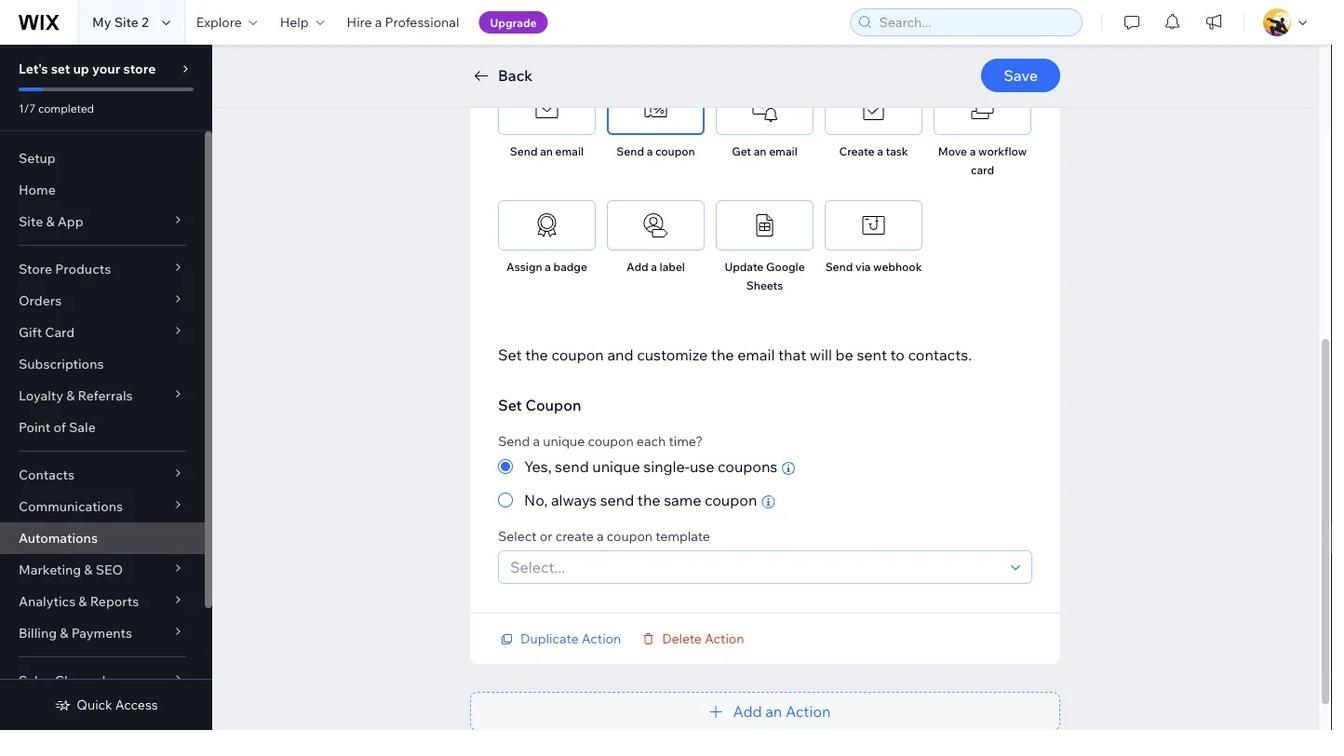 Task type: describe. For each thing, give the bounding box(es) containing it.
a for task
[[877, 144, 884, 158]]

unique for single-
[[593, 457, 640, 476]]

2
[[142, 14, 149, 30]]

point of sale link
[[0, 412, 205, 443]]

subscriptions link
[[0, 348, 205, 380]]

let's set up your store
[[19, 61, 156, 77]]

up
[[73, 61, 89, 77]]

want
[[650, 47, 683, 66]]

email for send an email
[[556, 144, 584, 158]]

duplicate
[[521, 630, 579, 647]]

sent
[[857, 345, 887, 364]]

create
[[840, 144, 875, 158]]

add an action
[[733, 702, 831, 721]]

icon image for workflow
[[969, 96, 997, 124]]

get
[[732, 144, 752, 158]]

Select... field
[[505, 551, 1006, 583]]

1 horizontal spatial send
[[600, 491, 634, 509]]

create a task
[[840, 144, 908, 158]]

set for set the coupon and customize the email that will be sent to contacts.
[[498, 345, 522, 364]]

next, decide how you want to respond to the trigger.
[[498, 47, 860, 66]]

send via webhook
[[826, 260, 922, 274]]

a for badge
[[545, 260, 551, 274]]

& for site
[[46, 213, 55, 230]]

get an email
[[732, 144, 798, 158]]

card
[[971, 163, 995, 177]]

0 vertical spatial site
[[114, 14, 139, 30]]

send for send a coupon
[[617, 144, 644, 158]]

decide
[[538, 47, 585, 66]]

coupons
[[718, 457, 778, 476]]

subscriptions
[[19, 356, 104, 372]]

workflow
[[979, 144, 1027, 158]]

0 horizontal spatial to
[[687, 47, 701, 66]]

via
[[856, 260, 871, 274]]

help button
[[269, 0, 336, 45]]

& for loyalty
[[66, 387, 75, 404]]

loyalty & referrals
[[19, 387, 133, 404]]

1 horizontal spatial to
[[766, 47, 780, 66]]

set
[[51, 61, 70, 77]]

completed
[[38, 101, 94, 115]]

products
[[55, 261, 111, 277]]

category image for google
[[751, 211, 779, 239]]

& for analytics
[[79, 593, 87, 610]]

update google sheets
[[725, 260, 805, 292]]

home link
[[0, 174, 205, 206]]

duplicate action
[[521, 630, 621, 647]]

communications
[[19, 498, 123, 515]]

coupon
[[526, 396, 581, 414]]

site & app button
[[0, 206, 205, 237]]

assign
[[507, 260, 543, 274]]

assign a badge
[[507, 260, 588, 274]]

back
[[498, 66, 533, 85]]

billing
[[19, 625, 57, 641]]

an for send
[[540, 144, 553, 158]]

a right create
[[597, 528, 604, 544]]

category image for an
[[751, 96, 779, 124]]

email for get an email
[[769, 144, 798, 158]]

point
[[19, 419, 51, 435]]

save button
[[982, 59, 1061, 92]]

save
[[1004, 66, 1038, 85]]

category image for a
[[642, 96, 670, 124]]

send an email
[[510, 144, 584, 158]]

an for get
[[754, 144, 767, 158]]

update
[[725, 260, 764, 274]]

a for label
[[651, 260, 657, 274]]

label
[[660, 260, 685, 274]]

hire a professional
[[347, 14, 459, 30]]

be
[[836, 345, 854, 364]]

gift card
[[19, 324, 75, 340]]

site & app
[[19, 213, 83, 230]]

icon image up add a label
[[642, 211, 670, 239]]

channels
[[55, 672, 112, 689]]

delete action button
[[640, 630, 745, 647]]

and
[[608, 345, 634, 364]]

sheets
[[747, 278, 783, 292]]

no, always send the same coupon
[[524, 491, 757, 509]]

marketing & seo
[[19, 562, 123, 578]]

select
[[498, 528, 537, 544]]

coupon inside option group
[[705, 491, 757, 509]]

explore
[[196, 14, 242, 30]]

the right customize
[[711, 345, 734, 364]]

badge
[[554, 260, 588, 274]]

orders
[[19, 292, 62, 309]]

let's
[[19, 61, 48, 77]]

how
[[589, 47, 618, 66]]

store
[[123, 61, 156, 77]]

app
[[58, 213, 83, 230]]

marketing & seo button
[[0, 554, 205, 586]]

duplicate action button
[[498, 630, 621, 647]]



Task type: locate. For each thing, give the bounding box(es) containing it.
icon image up workflow
[[969, 96, 997, 124]]

sales
[[19, 672, 52, 689]]

0 horizontal spatial add
[[627, 260, 649, 274]]

set
[[498, 345, 522, 364], [498, 396, 522, 414]]

contacts button
[[0, 459, 205, 491]]

seo
[[96, 562, 123, 578]]

unique down send a unique coupon each time?
[[593, 457, 640, 476]]

an inside button
[[766, 702, 783, 721]]

unique for coupon
[[543, 433, 585, 449]]

google
[[766, 260, 805, 274]]

icon image for task
[[860, 96, 888, 124]]

2 horizontal spatial action
[[786, 702, 831, 721]]

& left app
[[46, 213, 55, 230]]

a for professional
[[375, 14, 382, 30]]

action inside duplicate action button
[[582, 630, 621, 647]]

category image up update
[[751, 211, 779, 239]]

1 category image from the left
[[751, 211, 779, 239]]

loyalty
[[19, 387, 63, 404]]

coupon down coupons
[[705, 491, 757, 509]]

0 horizontal spatial action
[[582, 630, 621, 647]]

card
[[45, 324, 75, 340]]

you
[[621, 47, 646, 66]]

add for add an action
[[733, 702, 762, 721]]

0 horizontal spatial site
[[19, 213, 43, 230]]

unique
[[543, 433, 585, 449], [593, 457, 640, 476]]

billing & payments button
[[0, 617, 205, 649]]

coupon down no, always send the same coupon
[[607, 528, 653, 544]]

store products button
[[0, 253, 205, 285]]

1 vertical spatial site
[[19, 213, 43, 230]]

send up select or create a coupon template
[[600, 491, 634, 509]]

of
[[54, 419, 66, 435]]

help
[[280, 14, 309, 30]]

action for delete action
[[705, 630, 745, 647]]

store
[[19, 261, 52, 277]]

0 horizontal spatial category image
[[751, 211, 779, 239]]

send left via
[[826, 260, 853, 274]]

sale
[[69, 419, 96, 435]]

1 horizontal spatial action
[[705, 630, 745, 647]]

set the coupon and customize the email that will be sent to contacts.
[[498, 345, 972, 364]]

the up set coupon
[[525, 345, 548, 364]]

2 set from the top
[[498, 396, 522, 414]]

icon image for email
[[533, 96, 561, 124]]

yes, send unique single-use coupons
[[524, 457, 778, 476]]

icon image up assign a badge
[[533, 211, 561, 239]]

1 vertical spatial set
[[498, 396, 522, 414]]

0 horizontal spatial category image
[[642, 96, 670, 124]]

1/7 completed
[[19, 101, 94, 115]]

send a unique coupon each time?
[[498, 433, 703, 449]]

gift
[[19, 324, 42, 340]]

customize
[[637, 345, 708, 364]]

0 vertical spatial unique
[[543, 433, 585, 449]]

a inside move a workflow card
[[970, 144, 976, 158]]

set coupon
[[498, 396, 581, 414]]

gift card button
[[0, 317, 205, 348]]

2 category image from the left
[[751, 96, 779, 124]]

option group containing yes, send unique single-use coupons
[[498, 455, 1033, 511]]

add left label
[[627, 260, 649, 274]]

next,
[[498, 47, 534, 66]]

site down home
[[19, 213, 43, 230]]

my
[[92, 14, 111, 30]]

icon image up the create a task
[[860, 96, 888, 124]]

coupon
[[656, 144, 695, 158], [552, 345, 604, 364], [588, 433, 634, 449], [705, 491, 757, 509], [607, 528, 653, 544]]

a for workflow
[[970, 144, 976, 158]]

0 vertical spatial set
[[498, 345, 522, 364]]

add an action button
[[470, 692, 1061, 730]]

category image up get an email at the top right of page
[[751, 96, 779, 124]]

the down yes, send unique single-use coupons
[[638, 491, 661, 509]]

an
[[540, 144, 553, 158], [754, 144, 767, 158], [766, 702, 783, 721]]

coupon left each
[[588, 433, 634, 449]]

option group
[[498, 455, 1033, 511]]

send up the yes,
[[498, 433, 530, 449]]

time?
[[669, 433, 703, 449]]

the
[[783, 47, 806, 66], [525, 345, 548, 364], [711, 345, 734, 364], [638, 491, 661, 509]]

unique up the yes,
[[543, 433, 585, 449]]

0 vertical spatial add
[[627, 260, 649, 274]]

& right billing
[[60, 625, 68, 641]]

template
[[656, 528, 710, 544]]

a left the task
[[877, 144, 884, 158]]

1 vertical spatial send
[[600, 491, 634, 509]]

use
[[690, 457, 715, 476]]

a up the yes,
[[533, 433, 540, 449]]

point of sale
[[19, 419, 96, 435]]

add a label
[[627, 260, 685, 274]]

hire a professional link
[[336, 0, 471, 45]]

yes,
[[524, 457, 552, 476]]

coupon left and
[[552, 345, 604, 364]]

contacts
[[19, 467, 74, 483]]

analytics
[[19, 593, 76, 610]]

each
[[637, 433, 666, 449]]

send
[[555, 457, 589, 476], [600, 491, 634, 509]]

add down delete action
[[733, 702, 762, 721]]

quick access
[[77, 697, 158, 713]]

orders button
[[0, 285, 205, 317]]

send up always
[[555, 457, 589, 476]]

1 horizontal spatial category image
[[751, 96, 779, 124]]

move a workflow card
[[939, 144, 1027, 177]]

send for send an email
[[510, 144, 538, 158]]

action inside add an action button
[[786, 702, 831, 721]]

1 horizontal spatial category image
[[860, 211, 888, 239]]

category image
[[751, 211, 779, 239], [860, 211, 888, 239]]

& for marketing
[[84, 562, 93, 578]]

contacts.
[[908, 345, 972, 364]]

0 vertical spatial send
[[555, 457, 589, 476]]

email left send a coupon on the top of page
[[556, 144, 584, 158]]

1 horizontal spatial unique
[[593, 457, 640, 476]]

a for coupon
[[647, 144, 653, 158]]

category image for via
[[860, 211, 888, 239]]

&
[[46, 213, 55, 230], [66, 387, 75, 404], [84, 562, 93, 578], [79, 593, 87, 610], [60, 625, 68, 641]]

site left 2
[[114, 14, 139, 30]]

trigger.
[[810, 47, 860, 66]]

set left coupon
[[498, 396, 522, 414]]

set up set coupon
[[498, 345, 522, 364]]

1 vertical spatial add
[[733, 702, 762, 721]]

home
[[19, 182, 56, 198]]

access
[[115, 697, 158, 713]]

loyalty & referrals button
[[0, 380, 205, 412]]

analytics & reports
[[19, 593, 139, 610]]

move
[[939, 144, 968, 158]]

a left label
[[651, 260, 657, 274]]

set for set coupon
[[498, 396, 522, 414]]

1/7
[[19, 101, 36, 115]]

action inside delete action button
[[705, 630, 745, 647]]

send for send via webhook
[[826, 260, 853, 274]]

no,
[[524, 491, 548, 509]]

upgrade
[[490, 15, 537, 29]]

hire
[[347, 14, 372, 30]]

& left 'seo'
[[84, 562, 93, 578]]

single-
[[644, 457, 690, 476]]

to right "want"
[[687, 47, 701, 66]]

send down back
[[510, 144, 538, 158]]

icon image up 'send an email'
[[533, 96, 561, 124]]

setup link
[[0, 142, 205, 174]]

task
[[886, 144, 908, 158]]

icon image
[[533, 96, 561, 124], [860, 96, 888, 124], [969, 96, 997, 124], [533, 211, 561, 239], [642, 211, 670, 239]]

action for duplicate action
[[582, 630, 621, 647]]

create
[[556, 528, 594, 544]]

1 set from the top
[[498, 345, 522, 364]]

a right move
[[970, 144, 976, 158]]

email right get
[[769, 144, 798, 158]]

2 category image from the left
[[860, 211, 888, 239]]

sales channels button
[[0, 665, 205, 697]]

sidebar element
[[0, 45, 212, 730]]

send right 'send an email'
[[617, 144, 644, 158]]

send for send a unique coupon each time?
[[498, 433, 530, 449]]

category image
[[642, 96, 670, 124], [751, 96, 779, 124]]

setup
[[19, 150, 56, 166]]

to right respond
[[766, 47, 780, 66]]

respond
[[705, 47, 762, 66]]

sales channels
[[19, 672, 112, 689]]

coupon left get
[[656, 144, 695, 158]]

category image up send a coupon on the top of page
[[642, 96, 670, 124]]

a
[[375, 14, 382, 30], [647, 144, 653, 158], [877, 144, 884, 158], [970, 144, 976, 158], [545, 260, 551, 274], [651, 260, 657, 274], [533, 433, 540, 449], [597, 528, 604, 544]]

upgrade button
[[479, 11, 548, 34]]

a for unique
[[533, 433, 540, 449]]

automations link
[[0, 522, 205, 554]]

that
[[779, 345, 807, 364]]

1 category image from the left
[[642, 96, 670, 124]]

marketing
[[19, 562, 81, 578]]

1 horizontal spatial site
[[114, 14, 139, 30]]

payments
[[71, 625, 132, 641]]

2 horizontal spatial to
[[891, 345, 905, 364]]

the left trigger.
[[783, 47, 806, 66]]

0 horizontal spatial unique
[[543, 433, 585, 449]]

add inside add an action button
[[733, 702, 762, 721]]

& left reports
[[79, 593, 87, 610]]

& inside popup button
[[46, 213, 55, 230]]

add for add a label
[[627, 260, 649, 274]]

0 horizontal spatial send
[[555, 457, 589, 476]]

a right hire
[[375, 14, 382, 30]]

webhook
[[874, 260, 922, 274]]

to right sent
[[891, 345, 905, 364]]

site inside site & app popup button
[[19, 213, 43, 230]]

quick access button
[[54, 697, 158, 713]]

Search... field
[[874, 9, 1077, 35]]

email
[[556, 144, 584, 158], [769, 144, 798, 158], [738, 345, 775, 364]]

& right loyalty
[[66, 387, 75, 404]]

a left the "badge"
[[545, 260, 551, 274]]

category image up send via webhook
[[860, 211, 888, 239]]

referrals
[[78, 387, 133, 404]]

a left get
[[647, 144, 653, 158]]

delete action
[[662, 630, 745, 647]]

billing & payments
[[19, 625, 132, 641]]

an for add
[[766, 702, 783, 721]]

professional
[[385, 14, 459, 30]]

store products
[[19, 261, 111, 277]]

unique inside option group
[[593, 457, 640, 476]]

1 horizontal spatial add
[[733, 702, 762, 721]]

& for billing
[[60, 625, 68, 641]]

quick
[[77, 697, 112, 713]]

1 vertical spatial unique
[[593, 457, 640, 476]]

email left that
[[738, 345, 775, 364]]



Task type: vqa. For each thing, say whether or not it's contained in the screenshot.
a related to unique
yes



